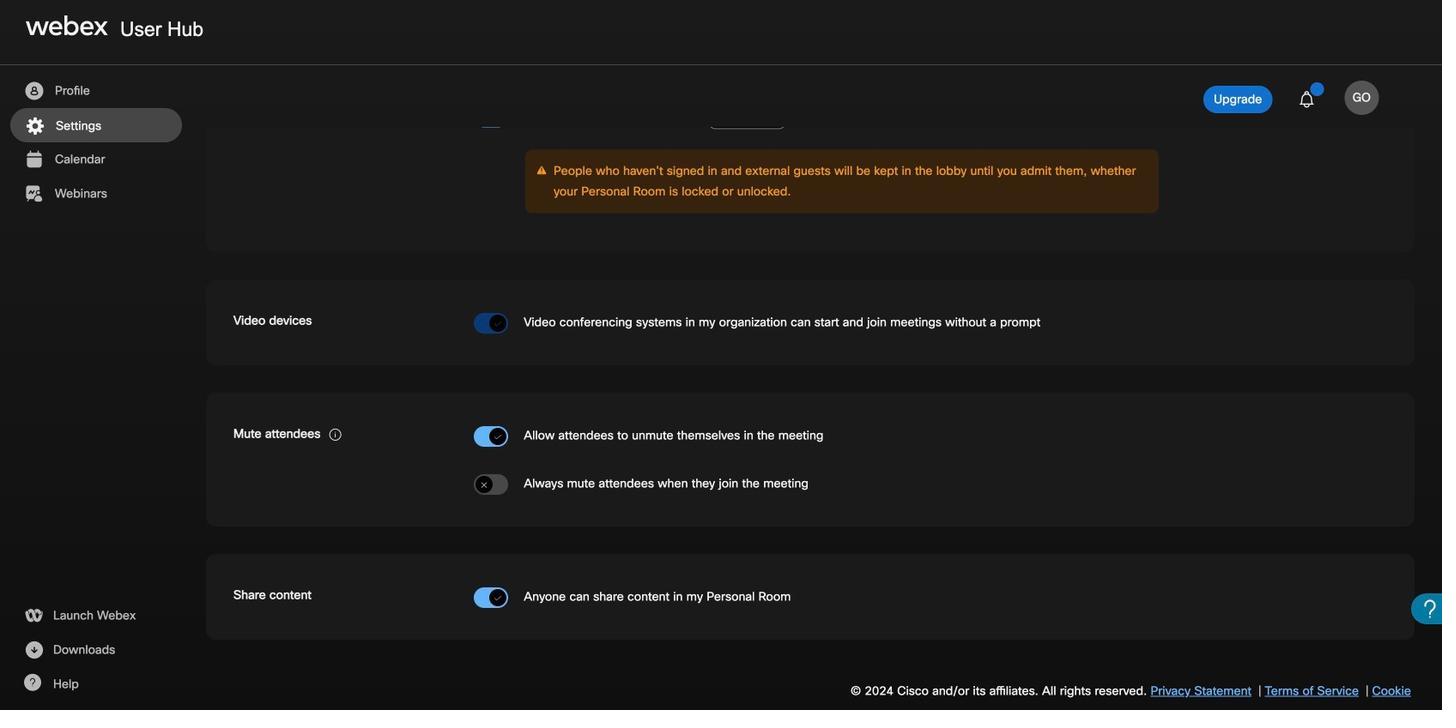Task type: locate. For each thing, give the bounding box(es) containing it.
0 vertical spatial mds check_bold image
[[494, 432, 502, 443]]

mds content download_filled image
[[23, 640, 45, 661]]

mds check_bold image
[[494, 432, 502, 443], [494, 593, 502, 604]]

1 mds check_bold image from the top
[[494, 432, 502, 443]]

2 mds check_bold image from the top
[[494, 593, 502, 604]]

settings element
[[0, 0, 1442, 711]]

mds meetings_filled image
[[23, 149, 45, 170]]

1 vertical spatial mds check_bold image
[[494, 593, 502, 604]]

mds people circle_filled image
[[23, 81, 45, 101]]

automatically lock my meeting 5 minutes after the meeting starts. image
[[474, 107, 508, 128]]

mds settings_filled image
[[24, 116, 45, 136]]

cisco webex image
[[26, 15, 108, 36]]



Task type: describe. For each thing, give the bounding box(es) containing it.
ng help active image
[[23, 675, 41, 692]]

mds webex helix filled image
[[23, 606, 44, 627]]

mds webinar_filled image
[[23, 184, 45, 204]]

mds check_bold image
[[494, 318, 502, 330]]

mds cancel_bold image
[[480, 480, 488, 491]]



Task type: vqa. For each thing, say whether or not it's contained in the screenshot.
mds check_bold icon
yes



